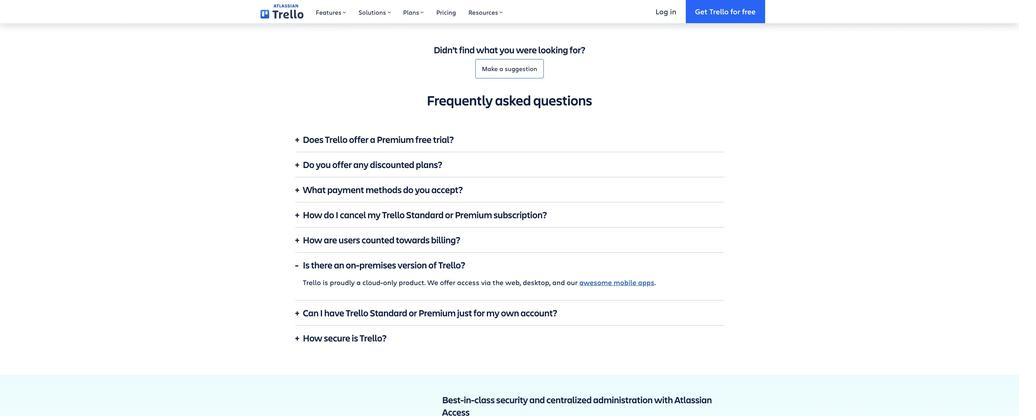 Task type: locate. For each thing, give the bounding box(es) containing it.
2 how from the top
[[303, 234, 322, 247]]

offer left any
[[332, 159, 352, 171]]

is
[[323, 278, 328, 288], [352, 333, 358, 345]]

is
[[303, 259, 310, 272]]

3 how from the top
[[303, 333, 322, 345]]

1 horizontal spatial and
[[552, 278, 565, 288]]

features
[[295, 5, 325, 14], [316, 8, 342, 16]]

have
[[324, 307, 344, 320]]

were
[[516, 44, 537, 56]]

premium
[[626, 5, 655, 14], [377, 134, 414, 146], [455, 209, 492, 222], [419, 307, 456, 320]]

secure
[[324, 333, 350, 345]]

how
[[303, 209, 322, 222], [303, 234, 322, 247], [303, 333, 322, 345]]

+ for + how are users counted towards billing?
[[295, 234, 299, 247]]

my right cancel
[[368, 209, 381, 222]]

enterprise down 24/7
[[678, 5, 714, 14]]

how left are
[[303, 234, 322, 247]]

0 horizontal spatial a
[[357, 278, 361, 288]]

2 horizontal spatial a
[[499, 64, 503, 73]]

7 + from the top
[[295, 333, 299, 345]]

4 + from the top
[[295, 209, 299, 222]]

make a suggestion
[[482, 64, 537, 73]]

1 horizontal spatial or
[[445, 209, 453, 222]]

offer
[[349, 134, 369, 146], [332, 159, 352, 171], [440, 278, 455, 288]]

0 horizontal spatial i
[[320, 307, 323, 320]]

a left cloud-
[[357, 278, 361, 288]]

do right methods
[[403, 184, 414, 196]]

2 vertical spatial how
[[303, 333, 322, 345]]

0 horizontal spatial and
[[530, 395, 545, 407]]

1 vertical spatial do
[[324, 209, 334, 222]]

with
[[654, 395, 673, 407]]

didn't
[[434, 44, 458, 56]]

a
[[499, 64, 503, 73], [370, 134, 375, 146], [357, 278, 361, 288]]

-
[[295, 259, 299, 272]]

0 horizontal spatial or
[[409, 307, 417, 320]]

my left own
[[486, 307, 500, 320]]

1 horizontal spatial do
[[403, 184, 414, 196]]

enterprise
[[688, 0, 715, 1], [678, 5, 714, 14]]

6 + from the top
[[295, 307, 299, 320]]

our
[[567, 278, 578, 288]]

do
[[403, 184, 414, 196], [324, 209, 334, 222]]

offer up any
[[349, 134, 369, 146]]

+ for + how do i cancel my trello standard or premium subscription?
[[295, 209, 299, 222]]

1 how from the top
[[303, 209, 322, 222]]

and
[[552, 278, 565, 288], [530, 395, 545, 407]]

0 vertical spatial how
[[303, 209, 322, 222]]

1 horizontal spatial my
[[486, 307, 500, 320]]

0 horizontal spatial trello?
[[360, 333, 387, 345]]

you
[[500, 44, 515, 56], [316, 159, 331, 171], [415, 184, 430, 196]]

0 vertical spatial trello?
[[438, 259, 465, 272]]

+ for + does trello offer a premium free trial?
[[295, 134, 299, 146]]

+ how secure is trello?
[[295, 333, 387, 345]]

0 vertical spatial enterprise
[[688, 0, 715, 1]]

my
[[368, 209, 381, 222], [486, 307, 500, 320]]

suggestion
[[505, 64, 537, 73]]

find
[[459, 44, 475, 56]]

you up make a suggestion
[[500, 44, 515, 56]]

+ what payment methods do you accept?
[[295, 184, 463, 196]]

offer for any
[[332, 159, 352, 171]]

and right security in the bottom of the page
[[530, 395, 545, 407]]

how for how are users counted towards billing?
[[303, 234, 322, 247]]

log
[[656, 6, 668, 16]]

2 vertical spatial a
[[357, 278, 361, 288]]

0 horizontal spatial you
[[316, 159, 331, 171]]

+ does trello offer a premium free trial?
[[295, 134, 454, 146]]

1 horizontal spatial i
[[336, 209, 338, 222]]

via
[[481, 278, 491, 288]]

looking
[[538, 44, 568, 56]]

trello is proudly a cloud-only product. we offer access via the web, desktop, and our awesome mobile apps .
[[303, 278, 656, 288]]

premium left log
[[626, 5, 655, 14]]

standard down only
[[370, 307, 407, 320]]

accept?
[[431, 184, 463, 196]]

web,
[[505, 278, 521, 288]]

+ for + how secure is trello?
[[295, 333, 299, 345]]

for right just
[[474, 307, 485, 320]]

0 horizontal spatial is
[[323, 278, 328, 288]]

1 vertical spatial standard
[[370, 307, 407, 320]]

features inside compare our plans element
[[295, 5, 325, 14]]

product.
[[399, 278, 426, 288]]

subscription?
[[494, 209, 547, 222]]

is left proudly
[[323, 278, 328, 288]]

+
[[295, 134, 299, 146], [295, 159, 299, 171], [295, 184, 299, 196], [295, 209, 299, 222], [295, 234, 299, 247], [295, 307, 299, 320], [295, 333, 299, 345]]

0 vertical spatial for
[[731, 6, 740, 16]]

0 vertical spatial and
[[552, 278, 565, 288]]

how left 'secure'
[[303, 333, 322, 345]]

or down accept?
[[445, 209, 453, 222]]

1 vertical spatial a
[[370, 134, 375, 146]]

3 + from the top
[[295, 184, 299, 196]]

do left cancel
[[324, 209, 334, 222]]

i
[[336, 209, 338, 222], [320, 307, 323, 320]]

0 vertical spatial my
[[368, 209, 381, 222]]

in
[[670, 6, 676, 16]]

does
[[303, 134, 323, 146]]

1 vertical spatial free
[[415, 134, 432, 146]]

methods
[[366, 184, 402, 196]]

a up + do you offer any discounted plans? at top
[[370, 134, 375, 146]]

for right support
[[731, 6, 740, 16]]

you right do
[[316, 159, 331, 171]]

and left our
[[552, 278, 565, 288]]

free
[[742, 6, 756, 16], [415, 134, 432, 146]]

trello
[[709, 6, 729, 16], [325, 134, 348, 146], [382, 209, 405, 222], [303, 278, 321, 288], [346, 307, 368, 320]]

or
[[445, 209, 453, 222], [409, 307, 417, 320]]

or down product.
[[409, 307, 417, 320]]

+ for + can i have trello standard or premium just for my own account?
[[295, 307, 299, 320]]

how down what
[[303, 209, 322, 222]]

trello? right 'secure'
[[360, 333, 387, 345]]

best-
[[442, 395, 464, 407]]

i left cancel
[[336, 209, 338, 222]]

log in link
[[646, 0, 686, 23]]

1 vertical spatial how
[[303, 234, 322, 247]]

0 vertical spatial i
[[336, 209, 338, 222]]

is there an on-premises version of trello?
[[303, 259, 465, 272]]

version
[[398, 259, 427, 272]]

trello? right of
[[438, 259, 465, 272]]

trello?
[[438, 259, 465, 272], [360, 333, 387, 345]]

0 vertical spatial a
[[499, 64, 503, 73]]

make a suggestion link
[[475, 59, 544, 79]]

offer right we
[[440, 278, 455, 288]]

0 vertical spatial free
[[742, 6, 756, 16]]

0 vertical spatial offer
[[349, 134, 369, 146]]

0 horizontal spatial my
[[368, 209, 381, 222]]

plans button
[[397, 0, 430, 23]]

standard up towards
[[406, 209, 444, 222]]

0 vertical spatial or
[[445, 209, 453, 222]]

is right 'secure'
[[352, 333, 358, 345]]

log in
[[656, 6, 676, 16]]

billing?
[[431, 234, 460, 247]]

0 horizontal spatial for
[[474, 307, 485, 320]]

1 vertical spatial or
[[409, 307, 417, 320]]

0 horizontal spatial do
[[324, 209, 334, 222]]

features button
[[310, 0, 352, 23]]

desktop,
[[523, 278, 551, 288]]

1 horizontal spatial trello?
[[438, 259, 465, 272]]

1 horizontal spatial free
[[742, 6, 756, 16]]

5 + from the top
[[295, 234, 299, 247]]

standard
[[406, 209, 444, 222], [370, 307, 407, 320]]

premises
[[359, 259, 396, 272]]

users
[[339, 234, 360, 247]]

i right can
[[320, 307, 323, 320]]

premium left just
[[419, 307, 456, 320]]

1 vertical spatial you
[[316, 159, 331, 171]]

didn't find what you were looking for?
[[434, 44, 585, 56]]

apps
[[638, 278, 654, 288]]

admin
[[677, 2, 693, 8]]

counted
[[362, 234, 394, 247]]

1 vertical spatial offer
[[332, 159, 352, 171]]

1 vertical spatial is
[[352, 333, 358, 345]]

trello right get
[[709, 6, 729, 16]]

you left accept?
[[415, 184, 430, 196]]

own
[[501, 307, 519, 320]]

1 vertical spatial my
[[486, 307, 500, 320]]

features inside dropdown button
[[316, 8, 342, 16]]

0 vertical spatial do
[[403, 184, 414, 196]]

a right make
[[499, 64, 503, 73]]

enterprise up support
[[688, 0, 715, 1]]

do
[[303, 159, 314, 171]]

1 vertical spatial and
[[530, 395, 545, 407]]

1 horizontal spatial you
[[415, 184, 430, 196]]

0 vertical spatial you
[[500, 44, 515, 56]]

2 + from the top
[[295, 159, 299, 171]]

1 + from the top
[[295, 134, 299, 146]]

premium up discounted
[[377, 134, 414, 146]]



Task type: describe. For each thing, give the bounding box(es) containing it.
offer for a
[[349, 134, 369, 146]]

how for how secure is trello?
[[303, 333, 322, 345]]

premium inside compare our plans element
[[626, 5, 655, 14]]

solutions
[[359, 8, 386, 16]]

1 vertical spatial trello?
[[360, 333, 387, 345]]

access
[[457, 278, 479, 288]]

+ do you offer any discounted plans?
[[295, 159, 442, 171]]

1 horizontal spatial is
[[352, 333, 358, 345]]

access
[[442, 407, 470, 417]]

cloud-
[[363, 278, 383, 288]]

+ how do i cancel my trello standard or premium subscription?
[[295, 209, 547, 222]]

payment
[[327, 184, 364, 196]]

.
[[654, 278, 656, 288]]

1 vertical spatial i
[[320, 307, 323, 320]]

0 horizontal spatial free
[[415, 134, 432, 146]]

get trello for free
[[695, 6, 756, 16]]

just
[[457, 307, 472, 320]]

learn
[[295, 2, 311, 10]]

towards
[[396, 234, 430, 247]]

learn more link
[[295, 2, 328, 10]]

get trello for free link
[[686, 0, 765, 23]]

are
[[324, 234, 337, 247]]

+ for + what payment methods do you accept?
[[295, 184, 299, 196]]

pricing
[[436, 8, 456, 16]]

plans
[[403, 8, 419, 16]]

1 horizontal spatial for
[[731, 6, 740, 16]]

frequently
[[427, 91, 493, 110]]

questions
[[533, 91, 592, 110]]

learn more
[[295, 2, 328, 10]]

solutions button
[[352, 0, 397, 23]]

atlassian trello image
[[260, 4, 303, 19]]

an
[[334, 259, 344, 272]]

premium down accept?
[[455, 209, 492, 222]]

what
[[476, 44, 498, 56]]

support
[[694, 2, 715, 8]]

0 vertical spatial is
[[323, 278, 328, 288]]

there
[[311, 259, 333, 272]]

trello right have
[[346, 307, 368, 320]]

frequently asked questions
[[427, 91, 592, 110]]

in-
[[464, 395, 475, 407]]

for?
[[570, 44, 585, 56]]

2 horizontal spatial you
[[500, 44, 515, 56]]

more
[[313, 2, 328, 10]]

compare our plans element
[[295, 0, 724, 19]]

plans?
[[416, 159, 442, 171]]

resources
[[468, 8, 498, 16]]

resources button
[[462, 0, 509, 23]]

make
[[482, 64, 498, 73]]

+ for + do you offer any discounted plans?
[[295, 159, 299, 171]]

24/7 enterprise admin support
[[677, 0, 715, 8]]

on-
[[346, 259, 359, 272]]

class
[[475, 395, 495, 407]]

0 vertical spatial standard
[[406, 209, 444, 222]]

trial?
[[433, 134, 454, 146]]

awesome mobile apps link
[[579, 278, 654, 288]]

how for how do i cancel my trello standard or premium subscription?
[[303, 209, 322, 222]]

+ how are users counted towards billing?
[[295, 234, 460, 247]]

enterprise inside the 24/7 enterprise admin support
[[688, 0, 715, 1]]

+ can i have trello standard or premium just for my own account?
[[295, 307, 557, 320]]

2 vertical spatial you
[[415, 184, 430, 196]]

trello down the is
[[303, 278, 321, 288]]

mobile
[[614, 278, 636, 288]]

only
[[383, 278, 397, 288]]

of
[[428, 259, 437, 272]]

discounted
[[370, 159, 414, 171]]

get
[[695, 6, 708, 16]]

we
[[427, 278, 438, 288]]

trello right does
[[325, 134, 348, 146]]

cancel
[[340, 209, 366, 222]]

pricing link
[[430, 0, 462, 23]]

can
[[303, 307, 319, 320]]

2 vertical spatial offer
[[440, 278, 455, 288]]

the
[[493, 278, 504, 288]]

account?
[[521, 307, 557, 320]]

asked
[[495, 91, 531, 110]]

1 vertical spatial for
[[474, 307, 485, 320]]

administration
[[593, 395, 653, 407]]

and inside "best-in-class security and centralized administration with atlassian access"
[[530, 395, 545, 407]]

trello down methods
[[382, 209, 405, 222]]

awesome
[[579, 278, 612, 288]]

1 vertical spatial enterprise
[[678, 5, 714, 14]]

best-in-class security and centralized administration with atlassian access
[[442, 395, 712, 417]]

centralized
[[547, 395, 592, 407]]

security
[[496, 395, 528, 407]]

any
[[353, 159, 369, 171]]

1 horizontal spatial a
[[370, 134, 375, 146]]

atlassian
[[675, 395, 712, 407]]



Task type: vqa. For each thing, say whether or not it's contained in the screenshot.
and
yes



